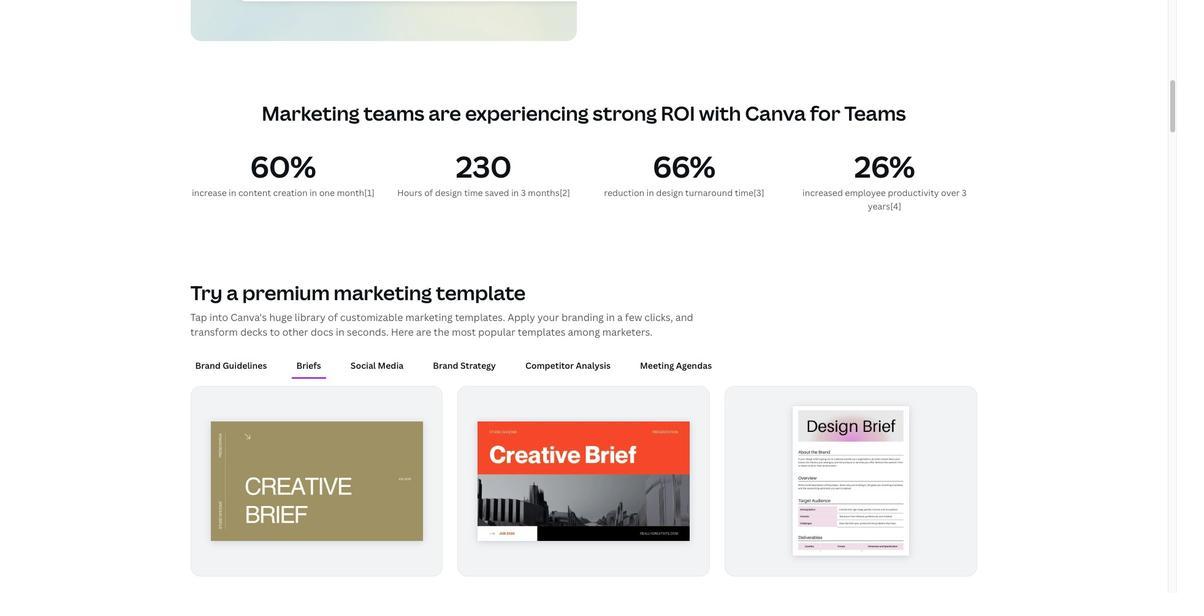 Task type: vqa. For each thing, say whether or not it's contained in the screenshot.
enter at left
no



Task type: describe. For each thing, give the bounding box(es) containing it.
huge
[[269, 311, 292, 324]]

brand strategy button
[[428, 354, 501, 378]]

marketing
[[262, 100, 360, 127]]

230 hours of design time saved in 3 months[2]
[[398, 147, 571, 199]]

26% increased employee productivity over 3 years[4]
[[803, 147, 967, 212]]

customizable
[[340, 311, 403, 324]]

design for 230
[[435, 187, 462, 199]]

26%
[[855, 147, 916, 187]]

meeting agendas
[[640, 360, 712, 372]]

branding
[[562, 311, 604, 324]]

among
[[568, 326, 600, 339]]

decks
[[240, 326, 268, 339]]

3 inside 230 hours of design time saved in 3 months[2]
[[521, 187, 526, 199]]

time
[[465, 187, 483, 199]]

templates
[[518, 326, 566, 339]]

try
[[190, 280, 223, 306]]

months[2]
[[528, 187, 571, 199]]

in up marketers.
[[607, 311, 615, 324]]

0 vertical spatial are
[[429, 100, 461, 127]]

design brief doc in grey lilac black soft pastels style image
[[794, 407, 910, 557]]

roi
[[661, 100, 696, 127]]

meeting agendas button
[[636, 354, 717, 378]]

content
[[239, 187, 271, 199]]

brand for brand strategy
[[433, 360, 459, 372]]

clicks,
[[645, 311, 674, 324]]

canva's
[[231, 311, 267, 324]]

templates.
[[455, 311, 506, 324]]

66%
[[653, 147, 716, 187]]

canva
[[746, 100, 807, 127]]

teams
[[364, 100, 425, 127]]

brand guidelines button
[[190, 354, 272, 378]]

seconds.
[[347, 326, 389, 339]]

premium
[[242, 280, 330, 306]]

of inside 230 hours of design time saved in 3 months[2]
[[425, 187, 433, 199]]

media
[[378, 360, 404, 372]]

in inside 66% reduction in design turnaround time[3]
[[647, 187, 655, 199]]

briefs
[[297, 360, 321, 372]]

reduction
[[604, 187, 645, 199]]

marketers.
[[603, 326, 653, 339]]

analysis
[[576, 360, 611, 372]]

hours
[[398, 187, 423, 199]]

60%
[[250, 147, 316, 187]]

turnaround
[[686, 187, 733, 199]]

library
[[295, 311, 326, 324]]

month[1]
[[337, 187, 375, 199]]

apply
[[508, 311, 536, 324]]

one
[[319, 187, 335, 199]]

orange modern creative brief presentation image
[[478, 422, 690, 541]]

in inside 230 hours of design time saved in 3 months[2]
[[512, 187, 519, 199]]

most
[[452, 326, 476, 339]]

66% reduction in design turnaround time[3]
[[604, 147, 765, 199]]

docs
[[311, 326, 334, 339]]

tap
[[190, 311, 207, 324]]

0 vertical spatial marketing
[[334, 280, 432, 306]]

the
[[434, 326, 450, 339]]

to
[[270, 326, 280, 339]]

marketing teams are experiencing strong roi with canva for teams
[[262, 100, 907, 127]]



Task type: locate. For each thing, give the bounding box(es) containing it.
0 vertical spatial of
[[425, 187, 433, 199]]

and
[[676, 311, 694, 324]]

increased
[[803, 187, 844, 199]]

strategy
[[461, 360, 496, 372]]

other
[[282, 326, 308, 339]]

productivity
[[888, 187, 940, 199]]

1 horizontal spatial 3
[[962, 187, 967, 199]]

a left few
[[618, 311, 623, 324]]

design left time
[[435, 187, 462, 199]]

of up docs at bottom
[[328, 311, 338, 324]]

1 vertical spatial marketing
[[406, 311, 453, 324]]

1 horizontal spatial design
[[657, 187, 684, 199]]

a
[[227, 280, 238, 306], [618, 311, 623, 324]]

creation
[[273, 187, 308, 199]]

competitor analysis
[[526, 360, 611, 372]]

brand down transform
[[195, 360, 221, 372]]

1 horizontal spatial of
[[425, 187, 433, 199]]

3
[[521, 187, 526, 199], [962, 187, 967, 199]]

2 design from the left
[[657, 187, 684, 199]]

a right try on the left of the page
[[227, 280, 238, 306]]

over
[[942, 187, 960, 199]]

1 horizontal spatial a
[[618, 311, 623, 324]]

in left one
[[310, 187, 317, 199]]

khaki minimal creative brief presentation image
[[211, 422, 423, 541]]

brand left strategy
[[433, 360, 459, 372]]

1 brand from the left
[[195, 360, 221, 372]]

in left content at the top
[[229, 187, 236, 199]]

230
[[456, 147, 512, 187]]

0 horizontal spatial brand
[[195, 360, 221, 372]]

try a premium marketing template tap into canva's huge library of customizable marketing templates. apply your branding in a few clicks, and transform decks to other docs in seconds. here are the most popular templates among marketers.
[[190, 280, 694, 339]]

3 right over
[[962, 187, 967, 199]]

design down 66%
[[657, 187, 684, 199]]

popular
[[479, 326, 516, 339]]

are right teams
[[429, 100, 461, 127]]

employee
[[846, 187, 886, 199]]

brand for brand guidelines
[[195, 360, 221, 372]]

marketing
[[334, 280, 432, 306], [406, 311, 453, 324]]

0 horizontal spatial of
[[328, 311, 338, 324]]

saved
[[485, 187, 510, 199]]

years[4]
[[869, 200, 902, 212]]

in right docs at bottom
[[336, 326, 345, 339]]

template
[[436, 280, 526, 306]]

design
[[435, 187, 462, 199], [657, 187, 684, 199]]

1 horizontal spatial brand
[[433, 360, 459, 372]]

here
[[391, 326, 414, 339]]

2 3 from the left
[[962, 187, 967, 199]]

transform
[[190, 326, 238, 339]]

with
[[700, 100, 742, 127]]

are
[[429, 100, 461, 127], [416, 326, 432, 339]]

your
[[538, 311, 560, 324]]

competitor
[[526, 360, 574, 372]]

competitor analysis button
[[521, 354, 616, 378]]

briefs button
[[292, 354, 326, 378]]

in
[[229, 187, 236, 199], [310, 187, 317, 199], [512, 187, 519, 199], [647, 187, 655, 199], [607, 311, 615, 324], [336, 326, 345, 339]]

of
[[425, 187, 433, 199], [328, 311, 338, 324]]

social media
[[351, 360, 404, 372]]

for
[[811, 100, 841, 127]]

0 vertical spatial a
[[227, 280, 238, 306]]

3 inside 26% increased employee productivity over 3 years[4]
[[962, 187, 967, 199]]

are left the
[[416, 326, 432, 339]]

1 vertical spatial of
[[328, 311, 338, 324]]

strong
[[593, 100, 657, 127]]

brand strategy
[[433, 360, 496, 372]]

marketing up customizable
[[334, 280, 432, 306]]

design for 66%
[[657, 187, 684, 199]]

are inside 'try a premium marketing template tap into canva's huge library of customizable marketing templates. apply your branding in a few clicks, and transform decks to other docs in seconds. here are the most popular templates among marketers.'
[[416, 326, 432, 339]]

3 left the months[2] at the top left
[[521, 187, 526, 199]]

60% increase in content creation in one month[1]
[[192, 147, 375, 199]]

social
[[351, 360, 376, 372]]

brand
[[195, 360, 221, 372], [433, 360, 459, 372]]

design inside 66% reduction in design turnaround time[3]
[[657, 187, 684, 199]]

1 3 from the left
[[521, 187, 526, 199]]

in right saved
[[512, 187, 519, 199]]

0 horizontal spatial a
[[227, 280, 238, 306]]

social media button
[[346, 354, 409, 378]]

meeting
[[640, 360, 675, 372]]

of inside 'try a premium marketing template tap into canva's huge library of customizable marketing templates. apply your branding in a few clicks, and transform decks to other docs in seconds. here are the most popular templates among marketers.'
[[328, 311, 338, 324]]

1 vertical spatial a
[[618, 311, 623, 324]]

in right "reduction"
[[647, 187, 655, 199]]

guidelines
[[223, 360, 267, 372]]

few
[[626, 311, 643, 324]]

1 vertical spatial are
[[416, 326, 432, 339]]

0 horizontal spatial 3
[[521, 187, 526, 199]]

into
[[210, 311, 228, 324]]

marketing up the
[[406, 311, 453, 324]]

2 brand from the left
[[433, 360, 459, 372]]

0 horizontal spatial design
[[435, 187, 462, 199]]

design inside 230 hours of design time saved in 3 months[2]
[[435, 187, 462, 199]]

of right hours
[[425, 187, 433, 199]]

increase
[[192, 187, 227, 199]]

time[3]
[[735, 187, 765, 199]]

experiencing
[[465, 100, 589, 127]]

1 design from the left
[[435, 187, 462, 199]]

agendas
[[677, 360, 712, 372]]

brand guidelines
[[195, 360, 267, 372]]

teams
[[845, 100, 907, 127]]



